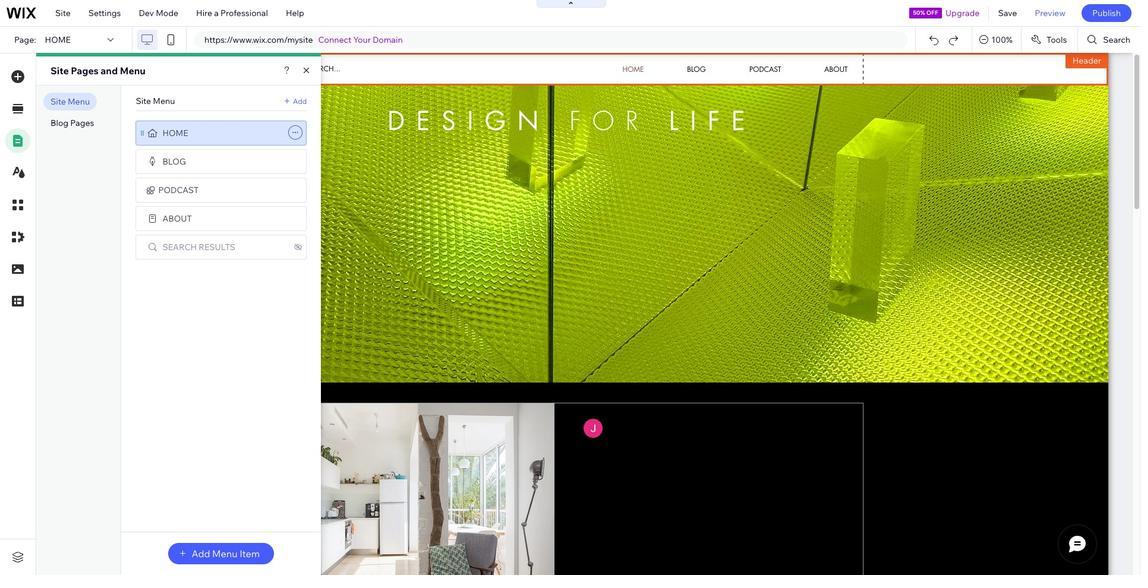Task type: vqa. For each thing, say whether or not it's contained in the screenshot.
"Add" to the right
yes



Task type: describe. For each thing, give the bounding box(es) containing it.
search
[[1104, 34, 1131, 45]]

connect
[[319, 34, 352, 45]]

professional
[[221, 8, 268, 18]]

and
[[101, 65, 118, 77]]

item
[[240, 548, 260, 560]]

settings
[[89, 8, 121, 18]]

publish button
[[1082, 4, 1132, 22]]

save button
[[990, 0, 1027, 26]]

upgrade
[[946, 8, 980, 18]]

off
[[927, 9, 939, 17]]

50% off
[[914, 9, 939, 17]]

site up blog
[[51, 96, 66, 107]]

quick edit
[[67, 68, 107, 79]]

blog
[[163, 156, 186, 167]]

site down site pages and menu
[[136, 96, 151, 106]]

preview
[[1036, 8, 1066, 18]]

add menu item button
[[169, 544, 274, 565]]

1 horizontal spatial home
[[163, 128, 188, 139]]

site left edit
[[51, 65, 69, 77]]

hire
[[196, 8, 212, 18]]

dev
[[139, 8, 154, 18]]

help
[[286, 8, 304, 18]]

site left the "settings" at the left
[[55, 8, 71, 18]]

your
[[354, 34, 371, 45]]

hire a professional
[[196, 8, 268, 18]]

publish
[[1093, 8, 1122, 18]]

mode
[[156, 8, 178, 18]]

blog pages
[[51, 118, 94, 128]]



Task type: locate. For each thing, give the bounding box(es) containing it.
add for add menu item
[[192, 548, 210, 560]]

0 horizontal spatial site menu
[[51, 96, 90, 107]]

add for add
[[293, 97, 307, 106]]

tools button
[[1022, 27, 1078, 53]]

preview button
[[1027, 0, 1075, 26]]

pages for blog
[[70, 118, 94, 128]]

https://www.wix.com/mysite
[[205, 34, 313, 45]]

add
[[293, 97, 307, 106], [192, 548, 210, 560]]

https://www.wix.com/mysite connect your domain
[[205, 34, 403, 45]]

menu
[[120, 65, 146, 77], [153, 96, 175, 106], [68, 96, 90, 107], [212, 548, 238, 560]]

1 horizontal spatial add
[[293, 97, 307, 106]]

add menu item
[[192, 548, 260, 560]]

menu inside button
[[212, 548, 238, 560]]

tools
[[1047, 34, 1068, 45]]

home up blog
[[163, 128, 188, 139]]

search results
[[163, 242, 236, 253]]

100%
[[992, 34, 1013, 45]]

pages left and
[[71, 65, 99, 77]]

home up 'quick'
[[45, 34, 71, 45]]

a
[[214, 8, 219, 18]]

podcast
[[158, 185, 199, 196]]

site pages and menu
[[51, 65, 146, 77]]

search
[[163, 242, 197, 253]]

about
[[163, 214, 192, 224]]

0 horizontal spatial add
[[192, 548, 210, 560]]

pages right blog
[[70, 118, 94, 128]]

0 vertical spatial home
[[45, 34, 71, 45]]

pages
[[71, 65, 99, 77], [70, 118, 94, 128]]

home
[[45, 34, 71, 45], [163, 128, 188, 139]]

domain
[[373, 34, 403, 45]]

edit
[[92, 68, 107, 79]]

save
[[999, 8, 1018, 18]]

search button
[[1079, 27, 1142, 53]]

site
[[55, 8, 71, 18], [51, 65, 69, 77], [136, 96, 151, 106], [51, 96, 66, 107]]

1 vertical spatial add
[[192, 548, 210, 560]]

quick
[[67, 68, 90, 79]]

1 vertical spatial pages
[[70, 118, 94, 128]]

results
[[199, 242, 236, 253]]

100% button
[[973, 27, 1022, 53]]

header
[[1073, 55, 1102, 66]]

0 horizontal spatial home
[[45, 34, 71, 45]]

50%
[[914, 9, 926, 17]]

1 vertical spatial home
[[163, 128, 188, 139]]

add inside button
[[192, 548, 210, 560]]

site menu
[[136, 96, 175, 106], [51, 96, 90, 107]]

blog
[[51, 118, 68, 128]]

dev mode
[[139, 8, 178, 18]]

0 vertical spatial add
[[293, 97, 307, 106]]

0 vertical spatial pages
[[71, 65, 99, 77]]

pages for site
[[71, 65, 99, 77]]

1 horizontal spatial site menu
[[136, 96, 175, 106]]



